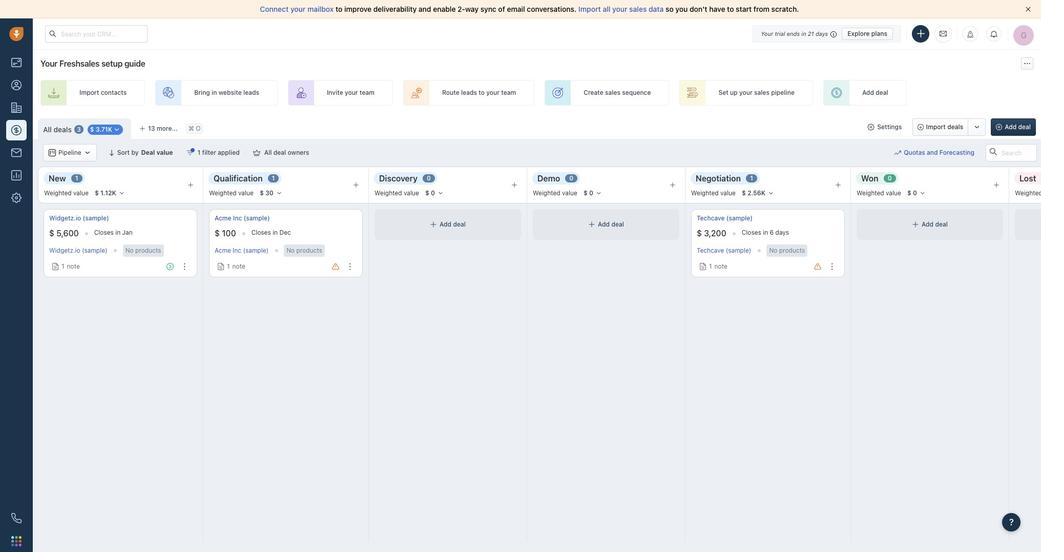 Task type: locate. For each thing, give the bounding box(es) containing it.
techcave (sample) down 3,200
[[697, 247, 752, 254]]

1 acme from the top
[[215, 214, 231, 222]]

$ for $ 2.56k button
[[742, 189, 746, 197]]

$ 30 button
[[255, 188, 287, 199]]

3,200
[[704, 229, 727, 238]]

techcave (sample) link down 3,200
[[697, 247, 752, 254]]

import up "quotas and forecasting"
[[927, 123, 946, 131]]

1 vertical spatial techcave (sample) link
[[697, 247, 752, 254]]

no products down jan
[[125, 247, 161, 254]]

don't
[[690, 5, 708, 13]]

0 vertical spatial days
[[816, 30, 829, 37]]

3 weighted from the left
[[375, 189, 402, 197]]

2 horizontal spatial 1 note
[[710, 262, 728, 270]]

quotas and forecasting
[[904, 149, 975, 157]]

1 closes from the left
[[94, 229, 114, 236]]

add inside button
[[1005, 123, 1017, 131]]

your left trial
[[761, 30, 774, 37]]

0 vertical spatial acme inc (sample) link
[[215, 214, 270, 223]]

no for $ 3,200
[[770, 247, 778, 254]]

no products
[[125, 247, 161, 254], [287, 247, 322, 254], [770, 247, 806, 254]]

1 weighted value from the left
[[44, 189, 89, 197]]

acme inc (sample) link up '100'
[[215, 214, 270, 223]]

forecasting
[[940, 149, 975, 157]]

0 horizontal spatial products
[[135, 247, 161, 254]]

team
[[360, 89, 375, 97], [501, 89, 516, 97]]

0 horizontal spatial no
[[125, 247, 134, 254]]

0 vertical spatial widgetz.io (sample) link
[[49, 214, 109, 223]]

2 horizontal spatial closes
[[742, 229, 762, 236]]

⌘ o
[[189, 125, 201, 132]]

acme inc (sample) link down '100'
[[215, 247, 269, 254]]

4 weighted value from the left
[[533, 189, 578, 197]]

5 weighted from the left
[[692, 189, 719, 197]]

1 techcave from the top
[[697, 214, 725, 222]]

2 widgetz.io from the top
[[49, 247, 80, 254]]

inc down '100'
[[233, 247, 241, 254]]

0 horizontal spatial closes
[[94, 229, 114, 236]]

import inside button
[[927, 123, 946, 131]]

bring in website leads
[[194, 89, 259, 97]]

techcave (sample) link
[[697, 214, 753, 223], [697, 247, 752, 254]]

negotiation
[[696, 174, 741, 183]]

import all your sales data link
[[579, 5, 666, 13]]

all for deal
[[264, 149, 272, 156]]

add for won
[[922, 221, 934, 228]]

start
[[736, 5, 752, 13]]

no products down dec
[[287, 247, 322, 254]]

create sales sequence
[[584, 89, 651, 97]]

way
[[465, 5, 479, 13]]

import deals
[[927, 123, 964, 131]]

(sample) up 'closes in dec' on the left top of page
[[244, 214, 270, 222]]

weighted value down won
[[857, 189, 902, 197]]

1 right new
[[75, 175, 78, 182]]

1 inside button
[[198, 149, 201, 156]]

bring in website leads link
[[155, 80, 278, 106]]

2 $ 0 from the left
[[584, 189, 594, 197]]

route leads to your team
[[442, 89, 516, 97]]

leads right route
[[461, 89, 477, 97]]

improve
[[345, 5, 372, 13]]

0 horizontal spatial no products
[[125, 247, 161, 254]]

1 vertical spatial widgetz.io (sample)
[[49, 247, 107, 254]]

import deals group
[[913, 118, 986, 136]]

freshworks switcher image
[[11, 536, 22, 546]]

deals for import
[[948, 123, 964, 131]]

note for $ 3,200
[[715, 262, 728, 270]]

products for $ 5,600
[[135, 247, 161, 254]]

1 horizontal spatial 1 note
[[227, 262, 245, 270]]

0 vertical spatial acme
[[215, 214, 231, 222]]

deals left 3
[[54, 125, 72, 134]]

3 no from the left
[[770, 247, 778, 254]]

0 horizontal spatial your
[[40, 59, 58, 68]]

2 horizontal spatial $ 0
[[908, 189, 918, 197]]

widgetz.io (sample) up the 5,600
[[49, 214, 109, 222]]

1 left filter
[[198, 149, 201, 156]]

demo
[[538, 174, 560, 183]]

setup
[[101, 59, 123, 68]]

2 techcave (sample) link from the top
[[697, 247, 752, 254]]

2 team from the left
[[501, 89, 516, 97]]

value
[[157, 149, 173, 156], [73, 189, 89, 197], [238, 189, 254, 197], [404, 189, 419, 197], [562, 189, 578, 197], [721, 189, 736, 197], [886, 189, 902, 197]]

no down jan
[[125, 247, 134, 254]]

value for demo
[[562, 189, 578, 197]]

$ 0 button for demo
[[579, 188, 607, 199]]

1 horizontal spatial deals
[[948, 123, 964, 131]]

1 filter applied
[[198, 149, 240, 156]]

0 vertical spatial inc
[[233, 214, 242, 222]]

3 1 note from the left
[[710, 262, 728, 270]]

0 vertical spatial techcave (sample)
[[697, 214, 753, 222]]

(sample) down 3,200
[[726, 247, 752, 254]]

1 vertical spatial import
[[79, 89, 99, 97]]

close image
[[1026, 7, 1031, 12]]

6 weighted from the left
[[857, 189, 885, 197]]

1 vertical spatial techcave
[[697, 247, 725, 254]]

1 horizontal spatial team
[[501, 89, 516, 97]]

1 no from the left
[[125, 247, 134, 254]]

widgetz.io up the $ 5,600
[[49, 214, 81, 222]]

1 note down the 5,600
[[62, 262, 80, 270]]

techcave up the $ 3,200
[[697, 214, 725, 222]]

and right quotas
[[927, 149, 938, 157]]

weighted down new
[[44, 189, 72, 197]]

widgetz.io (sample) link up the 5,600
[[49, 214, 109, 223]]

weighted value down qualification
[[209, 189, 254, 197]]

note down the 5,600
[[67, 262, 80, 270]]

⌘
[[189, 125, 194, 132]]

conversations.
[[527, 5, 577, 13]]

deals up forecasting
[[948, 123, 964, 131]]

2 acme inc (sample) link from the top
[[215, 247, 269, 254]]

1 down '100'
[[227, 262, 230, 270]]

weighted value down new
[[44, 189, 89, 197]]

widgetz.io down the $ 5,600
[[49, 247, 80, 254]]

deal inside button
[[274, 149, 286, 156]]

(sample) down closes in jan at the top left
[[82, 247, 107, 254]]

to right route
[[479, 89, 485, 97]]

1 horizontal spatial note
[[233, 262, 245, 270]]

1 $ 0 button from the left
[[421, 188, 449, 199]]

inc up '100'
[[233, 214, 242, 222]]

container_wx8msf4aqz5i3rn1 image
[[113, 126, 121, 133], [84, 149, 91, 156], [186, 149, 194, 156], [253, 149, 260, 156], [430, 221, 437, 228], [52, 263, 59, 270], [217, 263, 225, 270], [700, 263, 707, 270]]

1 horizontal spatial and
[[927, 149, 938, 157]]

in right bring
[[212, 89, 217, 97]]

widgetz.io (sample) link down the 5,600
[[49, 247, 107, 254]]

2 techcave from the top
[[697, 247, 725, 254]]

3 note from the left
[[715, 262, 728, 270]]

weighted down won
[[857, 189, 885, 197]]

closes left dec
[[252, 229, 271, 236]]

import for import contacts
[[79, 89, 99, 97]]

settings
[[878, 123, 903, 131]]

filter
[[202, 149, 216, 156]]

5 weighted value from the left
[[692, 189, 736, 197]]

1 vertical spatial techcave (sample)
[[697, 247, 752, 254]]

scratch.
[[772, 5, 800, 13]]

note down '100'
[[233, 262, 245, 270]]

no down dec
[[287, 247, 295, 254]]

1 horizontal spatial products
[[297, 247, 322, 254]]

6 weighted value from the left
[[857, 189, 902, 197]]

1 vertical spatial days
[[776, 229, 789, 236]]

$ inside 'button'
[[260, 189, 264, 197]]

1 up $ 30 'button'
[[272, 175, 275, 182]]

closes for 3,200
[[742, 229, 762, 236]]

note down 3,200
[[715, 262, 728, 270]]

0 vertical spatial acme inc (sample)
[[215, 214, 270, 222]]

your right the all
[[613, 5, 628, 13]]

in left 6
[[763, 229, 769, 236]]

techcave (sample) link up 3,200
[[697, 214, 753, 223]]

jan
[[122, 229, 133, 236]]

1 horizontal spatial closes
[[252, 229, 271, 236]]

$
[[90, 126, 94, 133], [95, 189, 99, 197], [260, 189, 264, 197], [425, 189, 429, 197], [584, 189, 588, 197], [742, 189, 746, 197], [908, 189, 912, 197], [49, 229, 54, 238], [215, 229, 220, 238], [697, 229, 702, 238]]

no down 6
[[770, 247, 778, 254]]

0 vertical spatial techcave (sample) link
[[697, 214, 753, 223]]

no products for $ 100
[[287, 247, 322, 254]]

0 horizontal spatial note
[[67, 262, 80, 270]]

leads
[[243, 89, 259, 97], [461, 89, 477, 97]]

leads right website
[[243, 89, 259, 97]]

days right 21
[[816, 30, 829, 37]]

1 horizontal spatial sales
[[630, 5, 647, 13]]

2 $ 0 button from the left
[[579, 188, 607, 199]]

1 vertical spatial widgetz.io (sample) link
[[49, 247, 107, 254]]

1 horizontal spatial no
[[287, 247, 295, 254]]

1 vertical spatial widgetz.io
[[49, 247, 80, 254]]

1 vertical spatial acme inc (sample) link
[[215, 247, 269, 254]]

1 horizontal spatial $ 0
[[584, 189, 594, 197]]

5,600
[[56, 229, 79, 238]]

0 vertical spatial widgetz.io (sample)
[[49, 214, 109, 222]]

2 vertical spatial import
[[927, 123, 946, 131]]

1 note from the left
[[67, 262, 80, 270]]

1 horizontal spatial to
[[479, 89, 485, 97]]

your left "freshsales"
[[40, 59, 58, 68]]

$ 3.71k
[[90, 126, 112, 133]]

your for your freshsales setup guide
[[40, 59, 58, 68]]

1 vertical spatial all
[[264, 149, 272, 156]]

and
[[419, 5, 431, 13], [927, 149, 938, 157]]

2 widgetz.io (sample) from the top
[[49, 247, 107, 254]]

1 $ 0 from the left
[[425, 189, 435, 197]]

2 leads from the left
[[461, 89, 477, 97]]

$ 0 button for discovery
[[421, 188, 449, 199]]

settings button
[[863, 118, 908, 136]]

all deal owners
[[264, 149, 309, 156]]

weighted value down demo
[[533, 189, 578, 197]]

dec
[[280, 229, 291, 236]]

your inside route leads to your team link
[[487, 89, 500, 97]]

your right up
[[740, 89, 753, 97]]

add deal
[[863, 89, 889, 97], [1005, 123, 1031, 131], [440, 221, 466, 228], [598, 221, 624, 228], [922, 221, 948, 228]]

so
[[666, 5, 674, 13]]

$ 0 button
[[421, 188, 449, 199], [579, 188, 607, 199], [903, 188, 931, 199]]

$ for $ 30 'button'
[[260, 189, 264, 197]]

1 inc from the top
[[233, 214, 242, 222]]

7 weighted from the left
[[1016, 189, 1042, 197]]

2 note from the left
[[233, 262, 245, 270]]

your
[[291, 5, 306, 13], [613, 5, 628, 13], [345, 89, 358, 97], [487, 89, 500, 97], [740, 89, 753, 97]]

all left owners
[[264, 149, 272, 156]]

13 more... button
[[134, 121, 183, 136]]

all deals link
[[43, 124, 72, 135]]

3.71k
[[96, 126, 112, 133]]

qualification
[[214, 174, 263, 183]]

0 horizontal spatial $ 0
[[425, 189, 435, 197]]

0 horizontal spatial import
[[79, 89, 99, 97]]

2 no from the left
[[287, 247, 295, 254]]

0 horizontal spatial sales
[[605, 89, 621, 97]]

and left enable
[[419, 5, 431, 13]]

acme inc (sample) up '100'
[[215, 214, 270, 222]]

1 horizontal spatial your
[[761, 30, 774, 37]]

guide
[[124, 59, 145, 68]]

acme down $ 100
[[215, 247, 231, 254]]

no for $ 5,600
[[125, 247, 134, 254]]

weighted value down discovery
[[375, 189, 419, 197]]

0 vertical spatial techcave
[[697, 214, 725, 222]]

weighted down negotiation
[[692, 189, 719, 197]]

3 $ 0 from the left
[[908, 189, 918, 197]]

widgetz.io
[[49, 214, 81, 222], [49, 247, 80, 254]]

in left dec
[[273, 229, 278, 236]]

2 acme inc (sample) from the top
[[215, 247, 269, 254]]

days
[[816, 30, 829, 37], [776, 229, 789, 236]]

your left mailbox
[[291, 5, 306, 13]]

weighted down discovery
[[375, 189, 402, 197]]

1 vertical spatial acme inc (sample)
[[215, 247, 269, 254]]

2 horizontal spatial no
[[770, 247, 778, 254]]

note for $ 100
[[233, 262, 245, 270]]

0 horizontal spatial $ 0 button
[[421, 188, 449, 199]]

closes left jan
[[94, 229, 114, 236]]

techcave
[[697, 214, 725, 222], [697, 247, 725, 254]]

weighted value for qualification
[[209, 189, 254, 197]]

3 weighted value from the left
[[375, 189, 419, 197]]

2 horizontal spatial import
[[927, 123, 946, 131]]

phone element
[[6, 508, 27, 529]]

deals inside button
[[948, 123, 964, 131]]

your right invite
[[345, 89, 358, 97]]

1 note down '100'
[[227, 262, 245, 270]]

1 vertical spatial your
[[40, 59, 58, 68]]

2 horizontal spatial $ 0 button
[[903, 188, 931, 199]]

2 horizontal spatial note
[[715, 262, 728, 270]]

no products down 6
[[770, 247, 806, 254]]

0 horizontal spatial days
[[776, 229, 789, 236]]

1 1 note from the left
[[62, 262, 80, 270]]

value for new
[[73, 189, 89, 197]]

0 vertical spatial widgetz.io
[[49, 214, 81, 222]]

sales right create
[[605, 89, 621, 97]]

0 horizontal spatial team
[[360, 89, 375, 97]]

3 products from the left
[[780, 247, 806, 254]]

$ 5,600
[[49, 229, 79, 238]]

weighted value for negotiation
[[692, 189, 736, 197]]

1 techcave (sample) link from the top
[[697, 214, 753, 223]]

1 horizontal spatial no products
[[287, 247, 322, 254]]

6
[[770, 229, 774, 236]]

widgetz.io (sample) down the 5,600
[[49, 247, 107, 254]]

in left jan
[[115, 229, 121, 236]]

all inside button
[[264, 149, 272, 156]]

deals
[[948, 123, 964, 131], [54, 125, 72, 134]]

owners
[[288, 149, 309, 156]]

2 horizontal spatial products
[[780, 247, 806, 254]]

weighted down qualification
[[209, 189, 237, 197]]

0 horizontal spatial 1 note
[[62, 262, 80, 270]]

Search your CRM... text field
[[45, 25, 148, 43]]

trial
[[775, 30, 786, 37]]

2 weighted value from the left
[[209, 189, 254, 197]]

container_wx8msf4aqz5i3rn1 image inside $ 3.71k button
[[113, 126, 121, 133]]

2 products from the left
[[297, 247, 322, 254]]

(sample)
[[83, 214, 109, 222], [244, 214, 270, 222], [727, 214, 753, 222], [82, 247, 107, 254], [243, 247, 269, 254], [726, 247, 752, 254]]

import left the all
[[579, 5, 601, 13]]

3 no products from the left
[[770, 247, 806, 254]]

from
[[754, 5, 770, 13]]

weighted down lost
[[1016, 189, 1042, 197]]

2 horizontal spatial no products
[[770, 247, 806, 254]]

to right mailbox
[[336, 5, 343, 13]]

container_wx8msf4aqz5i3rn1 image inside all deal owners button
[[253, 149, 260, 156]]

3 $ 0 button from the left
[[903, 188, 931, 199]]

phone image
[[11, 513, 22, 523]]

weighted value for discovery
[[375, 189, 419, 197]]

30
[[266, 189, 274, 197]]

route
[[442, 89, 460, 97]]

discovery
[[379, 174, 418, 183]]

1 horizontal spatial $ 0 button
[[579, 188, 607, 199]]

weighted down demo
[[533, 189, 561, 197]]

note for $ 5,600
[[67, 262, 80, 270]]

weighted value
[[44, 189, 89, 197], [209, 189, 254, 197], [375, 189, 419, 197], [533, 189, 578, 197], [692, 189, 736, 197], [857, 189, 902, 197]]

techcave (sample) up 3,200
[[697, 214, 753, 222]]

to left the start
[[728, 5, 734, 13]]

0 horizontal spatial deals
[[54, 125, 72, 134]]

$ for $ 3.71k button
[[90, 126, 94, 133]]

2 no products from the left
[[287, 247, 322, 254]]

import left contacts
[[79, 89, 99, 97]]

3 closes from the left
[[742, 229, 762, 236]]

data
[[649, 5, 664, 13]]

all left 3
[[43, 125, 52, 134]]

2 inc from the top
[[233, 247, 241, 254]]

connect your mailbox to improve deliverability and enable 2-way sync of email conversations. import all your sales data so you don't have to start from scratch.
[[260, 5, 800, 13]]

1 vertical spatial inc
[[233, 247, 241, 254]]

1 weighted from the left
[[44, 189, 72, 197]]

$ 0 for demo
[[584, 189, 594, 197]]

1 no products from the left
[[125, 247, 161, 254]]

2 weighted from the left
[[209, 189, 237, 197]]

days right 6
[[776, 229, 789, 236]]

1 team from the left
[[360, 89, 375, 97]]

techcave down the $ 3,200
[[697, 247, 725, 254]]

1 horizontal spatial all
[[264, 149, 272, 156]]

closes in dec
[[252, 229, 291, 236]]

weighted button
[[1015, 185, 1042, 200]]

0 vertical spatial your
[[761, 30, 774, 37]]

1 note down 3,200
[[710, 262, 728, 270]]

closes for 5,600
[[94, 229, 114, 236]]

closes left 6
[[742, 229, 762, 236]]

4 weighted from the left
[[533, 189, 561, 197]]

$ 0 for won
[[908, 189, 918, 197]]

acme
[[215, 214, 231, 222], [215, 247, 231, 254]]

weighted for qualification
[[209, 189, 237, 197]]

$ inside dropdown button
[[90, 126, 94, 133]]

0 horizontal spatial all
[[43, 125, 52, 134]]

1 products from the left
[[135, 247, 161, 254]]

weighted value down negotiation
[[692, 189, 736, 197]]

1 vertical spatial acme
[[215, 247, 231, 254]]

acme inc (sample) down '100'
[[215, 247, 269, 254]]

closes
[[94, 229, 114, 236], [252, 229, 271, 236], [742, 229, 762, 236]]

your right route
[[487, 89, 500, 97]]

2 closes from the left
[[252, 229, 271, 236]]

set
[[719, 89, 729, 97]]

0 horizontal spatial leads
[[243, 89, 259, 97]]

1 horizontal spatial import
[[579, 5, 601, 13]]

set up your sales pipeline
[[719, 89, 795, 97]]

sales left "pipeline"
[[755, 89, 770, 97]]

products for $ 100
[[297, 247, 322, 254]]

value for qualification
[[238, 189, 254, 197]]

your inside set up your sales pipeline link
[[740, 89, 753, 97]]

1 techcave (sample) from the top
[[697, 214, 753, 222]]

1 note for 5,600
[[62, 262, 80, 270]]

1 horizontal spatial leads
[[461, 89, 477, 97]]

0 vertical spatial all
[[43, 125, 52, 134]]

no
[[125, 247, 134, 254], [287, 247, 295, 254], [770, 247, 778, 254]]

create sales sequence link
[[545, 80, 670, 106]]

2 1 note from the left
[[227, 262, 245, 270]]

1 up "$ 2.56k" on the top
[[751, 175, 754, 182]]

0 vertical spatial and
[[419, 5, 431, 13]]

acme up $ 100
[[215, 214, 231, 222]]

container_wx8msf4aqz5i3rn1 image
[[868, 124, 875, 131], [49, 149, 56, 156], [895, 149, 902, 156], [589, 221, 596, 228], [913, 221, 920, 228]]

0 vertical spatial import
[[579, 5, 601, 13]]

of
[[499, 5, 505, 13]]

$ 0 for discovery
[[425, 189, 435, 197]]

13
[[148, 125, 155, 132]]

sales left data
[[630, 5, 647, 13]]

1 horizontal spatial days
[[816, 30, 829, 37]]

100
[[222, 229, 236, 238]]



Task type: vqa. For each thing, say whether or not it's contained in the screenshot.


Task type: describe. For each thing, give the bounding box(es) containing it.
bring
[[194, 89, 210, 97]]

in for negotiation
[[763, 229, 769, 236]]

add for discovery
[[440, 221, 452, 228]]

1 note for 100
[[227, 262, 245, 270]]

invite your team link
[[288, 80, 393, 106]]

2 acme from the top
[[215, 247, 231, 254]]

all
[[603, 5, 611, 13]]

add for demo
[[598, 221, 610, 228]]

mailbox
[[308, 5, 334, 13]]

2 horizontal spatial to
[[728, 5, 734, 13]]

new
[[49, 174, 66, 183]]

weighted for won
[[857, 189, 885, 197]]

2 techcave (sample) from the top
[[697, 247, 752, 254]]

1 leads from the left
[[243, 89, 259, 97]]

1.12k
[[100, 189, 116, 197]]

$ for won $ 0 button
[[908, 189, 912, 197]]

invite your team
[[327, 89, 375, 97]]

all for deals
[[43, 125, 52, 134]]

value for discovery
[[404, 189, 419, 197]]

0 horizontal spatial and
[[419, 5, 431, 13]]

weighted for demo
[[533, 189, 561, 197]]

inc inside 'link'
[[233, 214, 242, 222]]

$ 3.71k button
[[88, 125, 123, 135]]

2-
[[458, 5, 465, 13]]

in left 21
[[802, 30, 807, 37]]

weighted for discovery
[[375, 189, 402, 197]]

1 vertical spatial and
[[927, 149, 938, 157]]

import deals button
[[913, 118, 969, 136]]

applied
[[218, 149, 240, 156]]

$ for $ 0 button associated with discovery
[[425, 189, 429, 197]]

enable
[[433, 5, 456, 13]]

no for $ 100
[[287, 247, 295, 254]]

explore plans
[[848, 29, 888, 37]]

in for qualification
[[273, 229, 278, 236]]

quotas and forecasting link
[[895, 144, 985, 161]]

weighted value for won
[[857, 189, 902, 197]]

create
[[584, 89, 604, 97]]

pipeline
[[772, 89, 795, 97]]

connect your mailbox link
[[260, 5, 336, 13]]

1 note for 3,200
[[710, 262, 728, 270]]

1 filter applied button
[[180, 144, 246, 161]]

acme inside 'link'
[[215, 214, 231, 222]]

pipeline button
[[43, 144, 97, 161]]

weighted value for new
[[44, 189, 89, 197]]

Search field
[[986, 144, 1038, 161]]

(sample) down 'closes in dec' on the left top of page
[[243, 247, 269, 254]]

explore
[[848, 29, 870, 37]]

won
[[862, 174, 879, 183]]

$ 3.71k button
[[84, 124, 126, 135]]

(sample) inside 'link'
[[244, 214, 270, 222]]

add deal inside button
[[1005, 123, 1031, 131]]

weighted inside dropdown button
[[1016, 189, 1042, 197]]

ends
[[787, 30, 800, 37]]

email image
[[940, 29, 947, 38]]

$ 1.12k
[[95, 189, 116, 197]]

container_wx8msf4aqz5i3rn1 image inside pipeline dropdown button
[[49, 149, 56, 156]]

route leads to your team link
[[403, 80, 535, 106]]

no products for $ 5,600
[[125, 247, 161, 254]]

o
[[196, 125, 201, 132]]

no products for $ 3,200
[[770, 247, 806, 254]]

plans
[[872, 29, 888, 37]]

1 down the $ 3,200
[[710, 262, 712, 270]]

2 widgetz.io (sample) link from the top
[[49, 247, 107, 254]]

deliverability
[[374, 5, 417, 13]]

1 acme inc (sample) from the top
[[215, 214, 270, 222]]

add deal for demo
[[598, 221, 624, 228]]

sync
[[481, 5, 497, 13]]

container_wx8msf4aqz5i3rn1 image inside the settings popup button
[[868, 124, 875, 131]]

container_wx8msf4aqz5i3rn1 image inside "quotas and forecasting" link
[[895, 149, 902, 156]]

closes in jan
[[94, 229, 133, 236]]

your freshsales setup guide
[[40, 59, 145, 68]]

up
[[731, 89, 738, 97]]

1 acme inc (sample) link from the top
[[215, 214, 270, 223]]

add deal link
[[824, 80, 907, 106]]

add deal for won
[[922, 221, 948, 228]]

import contacts
[[79, 89, 127, 97]]

import contacts link
[[40, 80, 145, 106]]

1 widgetz.io (sample) link from the top
[[49, 214, 109, 223]]

products for $ 3,200
[[780, 247, 806, 254]]

2 horizontal spatial sales
[[755, 89, 770, 97]]

deals for all
[[54, 125, 72, 134]]

closes in 6 days
[[742, 229, 789, 236]]

1 down the $ 5,600
[[62, 262, 64, 270]]

you
[[676, 5, 688, 13]]

13 more...
[[148, 125, 178, 132]]

$ 1.12k button
[[90, 188, 130, 199]]

what's new image
[[967, 31, 975, 38]]

explore plans link
[[842, 27, 894, 40]]

21
[[808, 30, 814, 37]]

sort
[[117, 149, 130, 156]]

sort by deal value
[[117, 149, 173, 156]]

more...
[[157, 125, 178, 132]]

$ 30
[[260, 189, 274, 197]]

$ 2.56k button
[[738, 188, 779, 199]]

pipeline
[[58, 149, 81, 157]]

$ for $ 1.12k button
[[95, 189, 99, 197]]

all deals 3
[[43, 125, 81, 134]]

contacts
[[101, 89, 127, 97]]

$ 3,200
[[697, 229, 727, 238]]

import for import deals
[[927, 123, 946, 131]]

0 horizontal spatial to
[[336, 5, 343, 13]]

weighted for negotiation
[[692, 189, 719, 197]]

your trial ends in 21 days
[[761, 30, 829, 37]]

in for new
[[115, 229, 121, 236]]

(sample) up closes in jan at the top left
[[83, 214, 109, 222]]

container_wx8msf4aqz5i3rn1 image inside 1 filter applied button
[[186, 149, 194, 156]]

(sample) down "$ 2.56k" on the top
[[727, 214, 753, 222]]

weighted value for demo
[[533, 189, 578, 197]]

freshsales
[[59, 59, 100, 68]]

$ 0 button for won
[[903, 188, 931, 199]]

3
[[77, 126, 81, 133]]

value for won
[[886, 189, 902, 197]]

invite
[[327, 89, 343, 97]]

your inside invite your team link
[[345, 89, 358, 97]]

$ for demo's $ 0 button
[[584, 189, 588, 197]]

closes for 100
[[252, 229, 271, 236]]

value for negotiation
[[721, 189, 736, 197]]

add deal button
[[992, 118, 1037, 136]]

1 widgetz.io from the top
[[49, 214, 81, 222]]

to inside route leads to your team link
[[479, 89, 485, 97]]

add deal for discovery
[[440, 221, 466, 228]]

your for your trial ends in 21 days
[[761, 30, 774, 37]]

website
[[219, 89, 242, 97]]

1 widgetz.io (sample) from the top
[[49, 214, 109, 222]]

quotas
[[904, 149, 926, 157]]

deal inside button
[[1019, 123, 1031, 131]]

sequence
[[622, 89, 651, 97]]

container_wx8msf4aqz5i3rn1 image inside pipeline dropdown button
[[84, 149, 91, 156]]

weighted for new
[[44, 189, 72, 197]]

$ 100
[[215, 229, 236, 238]]

have
[[710, 5, 726, 13]]



